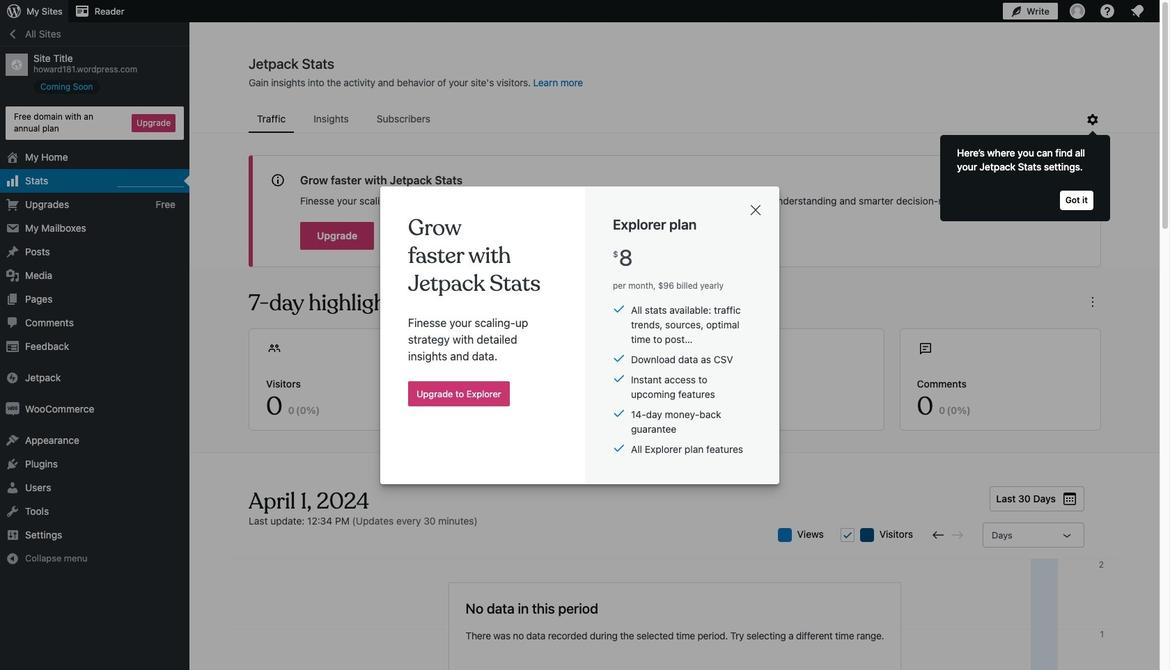 Task type: locate. For each thing, give the bounding box(es) containing it.
jetpack stats main content
[[190, 55, 1160, 671]]

None checkbox
[[841, 529, 855, 543]]

tooltip
[[934, 128, 1111, 222]]

menu
[[249, 107, 1085, 133]]

close image
[[1067, 173, 1084, 189]]

img image
[[6, 402, 20, 416]]



Task type: describe. For each thing, give the bounding box(es) containing it.
manage your notifications image
[[1129, 3, 1146, 20]]

help image
[[1099, 3, 1116, 20]]

update your profile, personal settings, and more image
[[1069, 3, 1086, 20]]

none checkbox inside jetpack stats main content
[[841, 529, 855, 543]]

highest hourly views 0 image
[[118, 178, 184, 187]]

close image
[[748, 202, 764, 218]]

menu inside jetpack stats main content
[[249, 107, 1085, 133]]



Task type: vqa. For each thing, say whether or not it's contained in the screenshot.
Show previous prompt image
no



